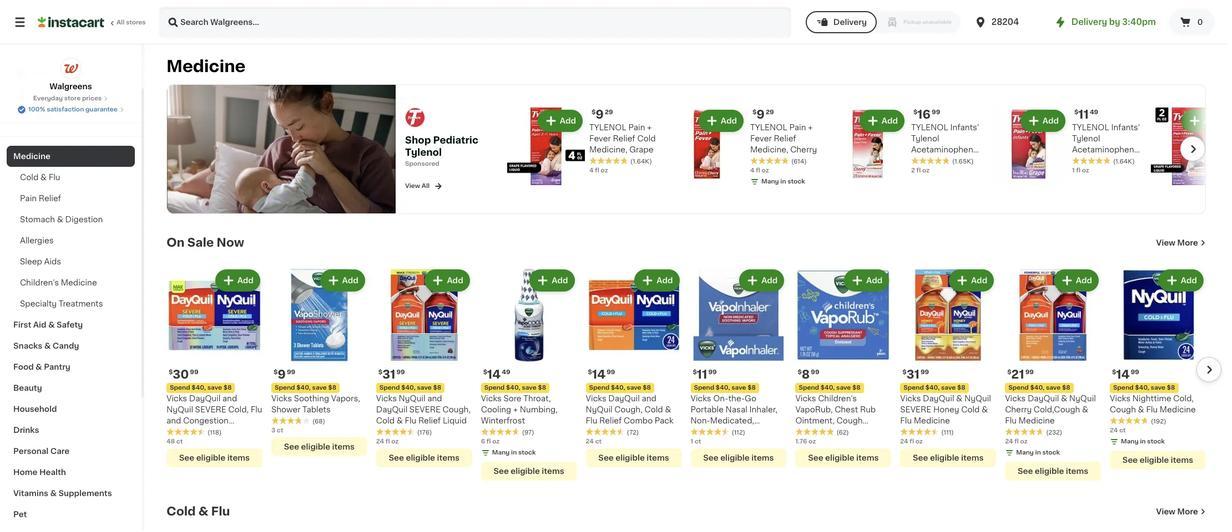 Task type: describe. For each thing, give the bounding box(es) containing it.
infants' for 11
[[1111, 124, 1140, 131]]

$8 for vicks dayquil & nyquil cherry cold,cough & flu medicine
[[1062, 385, 1070, 391]]

cold inside vicks dayquil and nyquil cough, cold & flu relief combo pack
[[644, 406, 663, 414]]

$40, for vicks dayquil and nyquil severe cold, flu and congestion medicine, liquicaps
[[192, 385, 206, 391]]

$40, for vicks dayquil & nyquil cherry cold,cough & flu medicine
[[1030, 385, 1044, 391]]

cherry inside the "tylenol pain + fever relief medicine, cherry"
[[790, 146, 817, 154]]

dayquil for 21
[[1028, 395, 1059, 403]]

fl for vicks dayquil & nyquil severe honey cold & flu medicine
[[910, 439, 914, 445]]

99 for vicks on-the-go portable nasal inhaler, non-medicated, menthol scent
[[708, 369, 717, 375]]

1.76 oz
[[795, 439, 816, 445]]

grape inside tylenol pain + fever relief cold medicine, grape
[[629, 146, 653, 154]]

tylenol for tylenol infants' tylenol acetaminophen medicine, dye- free cherry
[[911, 124, 948, 131]]

see eligible items button for vicks on-the-go portable nasal inhaler, non-medicated, menthol scent
[[691, 449, 787, 468]]

ct for vicks on-the-go portable nasal inhaler, non-medicated, menthol scent
[[695, 439, 701, 445]]

sore
[[504, 395, 521, 403]]

delivery by 3:40pm link
[[1054, 16, 1156, 29]]

tylenol infants' tylenol acetaminophen medicine, dye- free cherry
[[911, 124, 979, 176]]

see eligible items for vicks nighttime cold, cough & flu medicine
[[1122, 456, 1193, 464]]

49 for 14
[[502, 369, 510, 375]]

nyquil for 31
[[964, 395, 991, 403]]

vicks for vicks on-the-go portable nasal inhaler, non-medicated, menthol scent
[[691, 395, 711, 403]]

everyday
[[33, 95, 63, 102]]

and up 48 ct at bottom
[[166, 417, 181, 425]]

buy it again
[[31, 91, 78, 99]]

8 product group from the left
[[900, 267, 996, 468]]

view for on sale now
[[1156, 239, 1175, 247]]

congestion
[[183, 417, 229, 425]]

see eligible items button for vicks dayquil and nyquil severe cold, flu and congestion medicine, liquicaps
[[166, 449, 262, 468]]

safety
[[57, 321, 83, 329]]

$8 for vicks dayquil & nyquil severe honey cold & flu medicine
[[957, 385, 965, 391]]

14 for nighttime
[[1116, 369, 1130, 380]]

add button inside add link
[[1182, 111, 1225, 131]]

cough inside 'vicks nighttime cold, cough & flu medicine'
[[1110, 406, 1136, 414]]

on sale now link
[[166, 236, 244, 250]]

save for vicks on-the-go portable nasal inhaler, non-medicated, menthol scent
[[731, 385, 746, 391]]

supplements
[[59, 490, 112, 498]]

sale
[[187, 237, 214, 248]]

now
[[217, 237, 244, 248]]

household link
[[7, 399, 135, 420]]

oz for vicks dayquil & nyquil severe honey cold & flu medicine
[[915, 439, 923, 445]]

vicks dayquil and nyquil severe cold, flu and congestion medicine, liquicaps
[[166, 395, 262, 436]]

tylenol infants' tylenol acetaminophen liquid medicine, grape
[[1072, 124, 1140, 176]]

vaporub,
[[795, 406, 833, 414]]

drinks link
[[7, 420, 135, 441]]

many for $ 21 99
[[1016, 450, 1034, 456]]

vicks soothing vapors, shower tablets
[[271, 395, 360, 414]]

relief inside vicks nyquil and dayquil severe cough, cold & flu relief liquid
[[418, 417, 441, 425]]

flu inside vicks dayquil & nyquil cherry cold,cough & flu medicine
[[1005, 417, 1017, 425]]

24 for vicks nyquil and dayquil severe cough, cold & flu relief liquid
[[376, 439, 384, 445]]

oz for vicks nyquil and dayquil severe cough, cold & flu relief liquid
[[391, 439, 399, 445]]

spend for vicks dayquil & nyquil severe honey cold & flu medicine
[[904, 385, 924, 391]]

$40, for vicks children's vaporub, chest rub ointment, cough suppressant
[[821, 385, 835, 391]]

in down the "tylenol pain + fever relief medicine, cherry"
[[780, 179, 786, 185]]

99 for vicks dayquil and nyquil cough, cold & flu relief combo pack
[[607, 369, 615, 375]]

aid
[[33, 321, 46, 329]]

spend $40, save $8 for vicks soothing vapors, shower tablets
[[275, 385, 336, 391]]

99 for vicks soothing vapors, shower tablets
[[287, 369, 295, 375]]

1 vertical spatial all
[[422, 183, 430, 189]]

medicine inside vicks dayquil & nyquil cherry cold,cough & flu medicine
[[1019, 417, 1055, 425]]

tablets
[[302, 406, 331, 414]]

$ 30 99
[[169, 369, 198, 380]]

children's medicine link
[[7, 272, 135, 294]]

snacks & candy link
[[7, 336, 135, 357]]

see eligible items button for vicks children's vaporub, chest rub ointment, cough suppressant
[[795, 449, 891, 468]]

nyquil inside vicks nyquil and dayquil severe cough, cold & flu relief liquid
[[399, 395, 425, 403]]

spend $40, save $8 for vicks nyquil and dayquil severe cough, cold & flu relief liquid
[[379, 385, 441, 391]]

& inside vicks dayquil and nyquil cough, cold & flu relief combo pack
[[665, 406, 671, 414]]

29 for tylenol pain + fever relief cold medicine, grape
[[605, 109, 613, 115]]

nasal
[[726, 406, 747, 414]]

$ 31 99 for dayquil
[[902, 369, 929, 380]]

dayquil for 31
[[923, 395, 954, 403]]

eligible for vicks on-the-go portable nasal inhaler, non-medicated, menthol scent
[[720, 454, 750, 462]]

1 for 11
[[1072, 168, 1075, 174]]

delivery by 3:40pm
[[1071, 18, 1156, 26]]

cough, inside vicks nyquil and dayquil severe cough, cold & flu relief liquid
[[443, 406, 471, 414]]

(62)
[[836, 430, 849, 436]]

medicine, inside vicks dayquil and nyquil severe cold, flu and congestion medicine, liquicaps
[[166, 428, 205, 436]]

99 inside $ 16 99
[[932, 109, 940, 115]]

$8 for vicks nighttime cold, cough & flu medicine
[[1167, 385, 1175, 391]]

see for vicks children's vaporub, chest rub ointment, cough suppressant
[[808, 454, 823, 462]]

pain for medicine,
[[789, 124, 806, 131]]

$ 11 49
[[1074, 109, 1098, 120]]

on sale now
[[166, 237, 244, 248]]

eligible for vicks soothing vapors, shower tablets
[[301, 443, 330, 451]]

many in stock for $ 14 49
[[492, 450, 536, 456]]

medicine, inside tylenol pain + fever relief cold medicine, grape
[[589, 146, 627, 154]]

throat,
[[523, 395, 551, 403]]

on
[[166, 237, 185, 248]]

& inside 'vicks nighttime cold, cough & flu medicine'
[[1138, 406, 1144, 414]]

tylenol image
[[405, 108, 425, 128]]

vicks for vicks soothing vapors, shower tablets
[[271, 395, 292, 403]]

first aid & safety link
[[7, 315, 135, 336]]

11 for $ 11 99
[[697, 369, 707, 380]]

eligible for vicks dayquil & nyquil cherry cold,cough & flu medicine
[[1035, 468, 1064, 475]]

numbing,
[[520, 406, 558, 414]]

28204 button
[[974, 7, 1040, 38]]

pet
[[13, 511, 27, 519]]

see for vicks nyquil and dayquil severe cough, cold & flu relief liquid
[[389, 454, 404, 462]]

food
[[13, 363, 34, 371]]

5 product group from the left
[[586, 267, 682, 468]]

medicated,
[[710, 417, 754, 425]]

ointment,
[[795, 417, 835, 425]]

see eligible items button for vicks nighttime cold, cough & flu medicine
[[1110, 451, 1206, 470]]

add inside add link
[[1203, 117, 1220, 125]]

vicks for vicks nyquil and dayquil severe cough, cold & flu relief liquid
[[376, 395, 397, 403]]

9 for tylenol pain + fever relief medicine, cherry
[[757, 109, 765, 120]]

children's inside vicks children's vaporub, chest rub ointment, cough suppressant
[[818, 395, 857, 403]]

personal care link
[[7, 441, 135, 462]]

ct for vicks nighttime cold, cough & flu medicine
[[1119, 428, 1126, 434]]

oz for tylenol infants' tylenol acetaminophen medicine, dye- free cherry
[[922, 168, 930, 174]]

combo
[[624, 417, 653, 425]]

all stores
[[117, 19, 146, 26]]

49 for 11
[[1090, 109, 1098, 115]]

(232)
[[1046, 430, 1062, 436]]

many in stock down (614) at the top right
[[761, 179, 805, 185]]

product group containing 11
[[691, 267, 787, 468]]

snacks
[[13, 342, 42, 350]]

first aid & safety
[[13, 321, 83, 329]]

1 for spend $40, save $8
[[691, 439, 693, 445]]

medicine, inside tylenol infants' tylenol acetaminophen medicine, dye- free cherry
[[911, 157, 949, 165]]

shop link
[[7, 62, 135, 84]]

cold inside vicks dayquil & nyquil severe honey cold & flu medicine
[[961, 406, 980, 414]]

liquicaps
[[207, 428, 246, 436]]

stores
[[126, 19, 146, 26]]

shower
[[271, 406, 301, 414]]

flu inside vicks dayquil & nyquil severe honey cold & flu medicine
[[900, 417, 912, 425]]

food & pantry
[[13, 363, 70, 371]]

cold & flu link for pain relief link
[[7, 167, 135, 188]]

specialty treatments
[[20, 300, 103, 308]]

$8 for vicks children's vaporub, chest rub ointment, cough suppressant
[[852, 385, 861, 391]]

nsored
[[417, 161, 439, 167]]

0 vertical spatial all
[[117, 19, 124, 26]]

dayquil for 14
[[608, 395, 640, 403]]

see eligible items button for vicks dayquil and nyquil cough, cold & flu relief combo pack
[[586, 449, 682, 468]]

candy
[[53, 342, 79, 350]]

16
[[917, 109, 931, 120]]

fl for tylenol pain + fever relief cold medicine, grape
[[595, 168, 599, 174]]

3 ct
[[271, 428, 283, 434]]

allergies
[[20, 237, 54, 245]]

$ for vicks dayquil and nyquil severe cold, flu and congestion medicine, liquicaps
[[169, 369, 173, 375]]

cooling
[[481, 406, 511, 414]]

many for $ 14 49
[[492, 450, 510, 456]]

scent
[[725, 428, 748, 436]]

acetaminophen for 11
[[1072, 146, 1134, 154]]

stock for $ 14 99
[[1147, 439, 1165, 445]]

chest
[[835, 406, 858, 414]]

0 horizontal spatial pain
[[20, 195, 37, 203]]

6 fl oz
[[481, 439, 500, 445]]

pediatric
[[433, 136, 478, 145]]

(68)
[[312, 419, 325, 425]]

care
[[50, 448, 69, 456]]

relief inside the "tylenol pain + fever relief medicine, cherry"
[[774, 135, 796, 143]]

& inside vicks nyquil and dayquil severe cough, cold & flu relief liquid
[[397, 417, 403, 425]]

and for 31
[[427, 395, 442, 403]]

10 product group from the left
[[1110, 267, 1206, 470]]

mom holding baby kissing baby's hand tylenol image
[[167, 85, 396, 214]]

2 fl oz
[[911, 168, 930, 174]]

& inside the vitamins & supplements link
[[50, 490, 57, 498]]

31 for nyquil
[[382, 369, 395, 380]]

& inside stomach & digestion link
[[57, 216, 63, 224]]

4 for tylenol pain + fever relief cold medicine, grape
[[589, 168, 594, 174]]

$ for vicks nighttime cold, cough & flu medicine
[[1112, 369, 1116, 375]]

see for vicks dayquil and nyquil cough, cold & flu relief combo pack
[[598, 454, 614, 462]]

$ for vicks dayquil & nyquil cherry cold,cough & flu medicine
[[1007, 369, 1011, 375]]

cherry inside tylenol infants' tylenol acetaminophen medicine, dye- free cherry
[[930, 168, 957, 176]]

pain relief link
[[7, 188, 135, 209]]

see eligible items for vicks sore throat, cooling + numbing, winterfrost
[[494, 468, 564, 475]]

$ for vicks nyquil and dayquil severe cough, cold & flu relief liquid
[[378, 369, 382, 375]]

$ 21 99
[[1007, 369, 1034, 380]]

21
[[1011, 369, 1024, 380]]

see for vicks sore throat, cooling + numbing, winterfrost
[[494, 468, 509, 475]]

everyday store prices
[[33, 95, 102, 102]]

many down the "tylenol pain + fever relief medicine, cherry"
[[761, 179, 779, 185]]

many for $ 14 99
[[1121, 439, 1139, 445]]

specialty treatments link
[[7, 294, 135, 315]]

vapors,
[[331, 395, 360, 403]]

save for vicks sore throat, cooling + numbing, winterfrost
[[522, 385, 536, 391]]

treatments
[[59, 300, 103, 308]]

allergies link
[[7, 230, 135, 251]]

relief inside vicks dayquil and nyquil cough, cold & flu relief combo pack
[[599, 417, 622, 425]]

0 vertical spatial view
[[405, 183, 420, 189]]

spend $40, save $8 for vicks dayquil and nyquil cough, cold & flu relief combo pack
[[589, 385, 651, 391]]

stock for $ 21 99
[[1042, 450, 1060, 456]]

inhaler,
[[749, 406, 777, 414]]

on-
[[713, 395, 728, 403]]

spend $40, save $8 for vicks dayquil and nyquil severe cold, flu and congestion medicine, liquicaps
[[170, 385, 232, 391]]

vicks for vicks dayquil & nyquil severe honey cold & flu medicine
[[900, 395, 921, 403]]

view more for on sale now
[[1156, 239, 1198, 247]]

fl for vicks nyquil and dayquil severe cough, cold & flu relief liquid
[[386, 439, 390, 445]]

$ 14 99 for dayquil
[[588, 369, 615, 380]]

items for vicks dayquil & nyquil cherry cold,cough & flu medicine
[[1066, 468, 1088, 475]]

vicks dayquil & nyquil severe honey cold & flu medicine
[[900, 395, 991, 425]]

$ 11 99
[[693, 369, 717, 380]]



Task type: vqa. For each thing, say whether or not it's contained in the screenshot.
See Eligible Items corresponding to Vicks DayQuil & NyQuil Cherry Cold,Cough & Flu Medicine
yes



Task type: locate. For each thing, give the bounding box(es) containing it.
dayquil inside vicks dayquil and nyquil cough, cold & flu relief combo pack
[[608, 395, 640, 403]]

many in stock for $ 14 99
[[1121, 439, 1165, 445]]

delivery inside button
[[833, 18, 867, 26]]

0 vertical spatial cold & flu link
[[7, 167, 135, 188]]

items for vicks nyquil and dayquil severe cough, cold & flu relief liquid
[[437, 454, 459, 462]]

flu
[[49, 174, 60, 181], [251, 406, 262, 414], [1146, 406, 1158, 414], [405, 417, 416, 425], [900, 417, 912, 425], [586, 417, 597, 425], [1005, 417, 1017, 425], [211, 506, 230, 518]]

eligible down (62) on the bottom right of the page
[[825, 454, 854, 462]]

see eligible items button down (111) at bottom right
[[900, 449, 996, 468]]

24 for vicks nighttime cold, cough & flu medicine
[[1110, 428, 1118, 434]]

2 4 fl oz from the left
[[750, 168, 769, 174]]

8 save from the left
[[836, 385, 851, 391]]

$40, down $ 30 99
[[192, 385, 206, 391]]

menthol
[[691, 428, 723, 436]]

$40, for vicks on-the-go portable nasal inhaler, non-medicated, menthol scent
[[716, 385, 730, 391]]

2 horizontal spatial severe
[[900, 406, 931, 414]]

save
[[207, 385, 222, 391], [417, 385, 432, 391], [731, 385, 746, 391], [941, 385, 956, 391], [312, 385, 327, 391], [522, 385, 536, 391], [627, 385, 641, 391], [836, 385, 851, 391], [1046, 385, 1061, 391], [1151, 385, 1165, 391]]

49 up sore
[[502, 369, 510, 375]]

2 14 from the left
[[592, 369, 605, 380]]

3 severe from the left
[[900, 406, 931, 414]]

99 inside $ 8 99
[[811, 369, 819, 375]]

10 vicks from the left
[[1110, 395, 1130, 403]]

eligible for vicks nighttime cold, cough & flu medicine
[[1140, 456, 1169, 464]]

medicine inside 'vicks nighttime cold, cough & flu medicine'
[[1160, 406, 1196, 414]]

go
[[745, 395, 756, 403]]

& inside snacks & candy link
[[44, 342, 51, 350]]

$ 14 99
[[588, 369, 615, 380], [1112, 369, 1139, 380]]

4 down tylenol pain + fever relief cold medicine, grape
[[589, 168, 594, 174]]

see eligible items button for vicks nyquil and dayquil severe cough, cold & flu relief liquid
[[376, 449, 472, 468]]

7 vicks from the left
[[586, 395, 606, 403]]

1 $ 14 99 from the left
[[588, 369, 615, 380]]

sleep aids
[[20, 258, 61, 266]]

save up vicks dayquil and nyquil cough, cold & flu relief combo pack
[[627, 385, 641, 391]]

eligible for vicks sore throat, cooling + numbing, winterfrost
[[511, 468, 540, 475]]

1 horizontal spatial 31
[[907, 369, 919, 380]]

1 vertical spatial cold & flu
[[166, 506, 230, 518]]

0 horizontal spatial 4 fl oz
[[589, 168, 608, 174]]

1 horizontal spatial grape
[[1072, 168, 1096, 176]]

1 horizontal spatial 24 fl oz
[[900, 439, 923, 445]]

product group containing 21
[[1005, 267, 1101, 481]]

None search field
[[159, 7, 791, 38]]

see eligible items for vicks nyquil and dayquil severe cough, cold & flu relief liquid
[[389, 454, 459, 462]]

lists link
[[7, 106, 135, 128]]

0 vertical spatial cherry
[[790, 146, 817, 154]]

1 cough, from the left
[[443, 406, 471, 414]]

cold & flu link for view more link associated with flu
[[166, 505, 230, 519]]

ct down 'vicks nighttime cold, cough & flu medicine'
[[1119, 428, 1126, 434]]

severe for medicine
[[900, 406, 931, 414]]

2 vicks from the left
[[376, 395, 397, 403]]

eligible down (176)
[[406, 454, 435, 462]]

eligible down (68)
[[301, 443, 330, 451]]

3 save from the left
[[731, 385, 746, 391]]

(192)
[[1151, 419, 1166, 425]]

2 4 from the left
[[750, 168, 754, 174]]

food & pantry link
[[7, 357, 135, 378]]

0 horizontal spatial 49
[[502, 369, 510, 375]]

spend $40, save $8 up on-
[[694, 385, 756, 391]]

1 save from the left
[[207, 385, 222, 391]]

cold
[[637, 135, 656, 143], [20, 174, 38, 181], [961, 406, 980, 414], [644, 406, 663, 414], [376, 417, 395, 425], [166, 506, 196, 518]]

prices
[[82, 95, 102, 102]]

1 14 from the left
[[487, 369, 501, 380]]

1 vertical spatial grape
[[1072, 168, 1096, 176]]

10 spend $40, save $8 from the left
[[1113, 385, 1175, 391]]

tylenol inside tylenol pain + fever relief cold medicine, grape
[[589, 124, 626, 131]]

1 horizontal spatial 1
[[1072, 168, 1075, 174]]

in for $ 21 99
[[1035, 450, 1041, 456]]

dayquil inside vicks nyquil and dayquil severe cough, cold & flu relief liquid
[[376, 406, 407, 414]]

49 up tylenol infants' tylenol acetaminophen liquid medicine, grape
[[1090, 109, 1098, 115]]

$ 14 99 up nighttime
[[1112, 369, 1139, 380]]

0 horizontal spatial grape
[[629, 146, 653, 154]]

7 $8 from the left
[[643, 385, 651, 391]]

2 view more from the top
[[1156, 508, 1198, 516]]

30
[[173, 369, 189, 380]]

(176)
[[417, 430, 432, 436]]

eligible down '(97)'
[[511, 468, 540, 475]]

2 fever from the left
[[750, 135, 772, 143]]

$40, for vicks sore throat, cooling + numbing, winterfrost
[[506, 385, 520, 391]]

5 $8 from the left
[[328, 385, 336, 391]]

$ 14 99 up vicks dayquil and nyquil cough, cold & flu relief combo pack
[[588, 369, 615, 380]]

tylenol inside tylenol infants' tylenol acetaminophen medicine, dye- free cherry
[[911, 124, 948, 131]]

infants'
[[950, 124, 979, 131], [1111, 124, 1140, 131]]

nyquil inside vicks dayquil and nyquil severe cold, flu and congestion medicine, liquicaps
[[166, 406, 193, 414]]

99 inside $ 9 99
[[287, 369, 295, 375]]

1 horizontal spatial delivery
[[1071, 18, 1107, 26]]

0 vertical spatial children's
[[20, 279, 59, 287]]

and for 14
[[642, 395, 656, 403]]

1 horizontal spatial pain
[[628, 124, 645, 131]]

11 inside item carousel region
[[697, 369, 707, 380]]

vicks inside vicks sore throat, cooling + numbing, winterfrost
[[481, 395, 502, 403]]

3 tylenol from the left
[[911, 124, 948, 131]]

see
[[284, 443, 299, 451], [179, 454, 194, 462], [389, 454, 404, 462], [703, 454, 718, 462], [913, 454, 928, 462], [598, 454, 614, 462], [808, 454, 823, 462], [1122, 456, 1138, 464], [494, 468, 509, 475], [1018, 468, 1033, 475]]

2 tylenol from the left
[[750, 124, 787, 131]]

1 $ 9 29 from the left
[[592, 109, 613, 120]]

4 vicks from the left
[[900, 395, 921, 403]]

6 $40, from the left
[[506, 385, 520, 391]]

99 for vicks nighttime cold, cough & flu medicine
[[1131, 369, 1139, 375]]

infants' inside tylenol infants' tylenol acetaminophen medicine, dye- free cherry
[[950, 124, 979, 131]]

cold, inside 'vicks nighttime cold, cough & flu medicine'
[[1173, 395, 1194, 403]]

items for vicks dayquil and nyquil severe cold, flu and congestion medicine, liquicaps
[[227, 454, 250, 462]]

spend $40, save $8 down $ 30 99
[[170, 385, 232, 391]]

stomach
[[20, 216, 55, 224]]

11 up tylenol infants' tylenol acetaminophen liquid medicine, grape
[[1078, 109, 1089, 120]]

relief inside tylenol pain + fever relief cold medicine, grape
[[613, 135, 635, 143]]

delivery for delivery by 3:40pm
[[1071, 18, 1107, 26]]

severe inside vicks dayquil and nyquil severe cold, flu and congestion medicine, liquicaps
[[195, 406, 226, 414]]

0 horizontal spatial $ 14 99
[[588, 369, 615, 380]]

many down 6 fl oz
[[492, 450, 510, 456]]

see eligible items button down (112)
[[691, 449, 787, 468]]

49
[[1090, 109, 1098, 115], [502, 369, 510, 375]]

suppressant
[[795, 428, 845, 436]]

view all
[[405, 183, 430, 189]]

tylenol for tylenol pain + fever relief medicine, cherry
[[750, 124, 787, 131]]

see eligible items button
[[271, 438, 367, 456], [166, 449, 262, 468], [376, 449, 472, 468], [691, 449, 787, 468], [900, 449, 996, 468], [586, 449, 682, 468], [795, 449, 891, 468], [1110, 451, 1206, 470], [481, 462, 577, 481], [1005, 462, 1101, 481]]

6
[[481, 439, 485, 445]]

$ 9 29 up tylenol pain + fever relief cold medicine, grape
[[592, 109, 613, 120]]

non-
[[691, 417, 710, 425]]

+ inside the "tylenol pain + fever relief medicine, cherry"
[[808, 124, 813, 131]]

dye-
[[951, 157, 971, 165]]

$40, up soothing at left
[[296, 385, 311, 391]]

many
[[761, 179, 779, 185], [1121, 439, 1139, 445], [492, 450, 510, 456], [1016, 450, 1034, 456]]

liquid inside vicks nyquil and dayquil severe cough, cold & flu relief liquid
[[443, 417, 467, 425]]

7 spend $40, save $8 from the left
[[589, 385, 651, 391]]

stock down the (192)
[[1147, 439, 1165, 445]]

1 horizontal spatial $ 31 99
[[902, 369, 929, 380]]

1 horizontal spatial 4
[[750, 168, 754, 174]]

view more for cold & flu
[[1156, 508, 1198, 516]]

4 product group from the left
[[481, 267, 577, 481]]

24 down vicks nyquil and dayquil severe cough, cold & flu relief liquid
[[376, 439, 384, 445]]

cherry inside vicks dayquil & nyquil cherry cold,cough & flu medicine
[[1005, 406, 1032, 414]]

2 horizontal spatial pain
[[789, 124, 806, 131]]

1 horizontal spatial +
[[647, 124, 652, 131]]

$ 9 29
[[592, 109, 613, 120], [752, 109, 774, 120]]

spend $40, save $8 up vicks dayquil and nyquil cough, cold & flu relief combo pack
[[589, 385, 651, 391]]

stock for $ 14 49
[[518, 450, 536, 456]]

instacart logo image
[[38, 16, 104, 29]]

rub
[[860, 406, 876, 414]]

3
[[271, 428, 275, 434]]

0 vertical spatial more
[[1177, 239, 1198, 247]]

vicks inside vicks soothing vapors, shower tablets
[[271, 395, 292, 403]]

vitamins & supplements link
[[7, 483, 135, 504]]

eligible down the (232)
[[1035, 468, 1064, 475]]

24 for vicks dayquil & nyquil severe honey cold & flu medicine
[[900, 439, 908, 445]]

spend down $ 9 99
[[275, 385, 295, 391]]

eligible down (112)
[[720, 454, 750, 462]]

0 horizontal spatial cough
[[837, 417, 863, 425]]

see eligible items button for vicks soothing vapors, shower tablets
[[271, 438, 367, 456]]

10 save from the left
[[1151, 385, 1165, 391]]

99 up nighttime
[[1131, 369, 1139, 375]]

9 spend from the left
[[1008, 385, 1029, 391]]

beauty
[[13, 385, 42, 392]]

9 $40, from the left
[[1030, 385, 1044, 391]]

(1.65k)
[[952, 159, 974, 165]]

personal
[[13, 448, 48, 456]]

24 fl oz for vicks nyquil and dayquil severe cough, cold & flu relief liquid
[[376, 439, 399, 445]]

1 horizontal spatial (1.64k)
[[1113, 159, 1135, 165]]

2 $ 31 99 from the left
[[902, 369, 929, 380]]

1 horizontal spatial cold & flu link
[[166, 505, 230, 519]]

fever inside the "tylenol pain + fever relief medicine, cherry"
[[750, 135, 772, 143]]

dayquil
[[189, 395, 220, 403], [923, 395, 954, 403], [608, 395, 640, 403], [1028, 395, 1059, 403], [376, 406, 407, 414]]

$ inside the $ 11 49
[[1074, 109, 1078, 115]]

infants' inside tylenol infants' tylenol acetaminophen liquid medicine, grape
[[1111, 124, 1140, 131]]

31 up vicks dayquil & nyquil severe honey cold & flu medicine
[[907, 369, 919, 380]]

2 24 fl oz from the left
[[900, 439, 923, 445]]

10 spend from the left
[[1113, 385, 1134, 391]]

save up soothing at left
[[312, 385, 327, 391]]

dayquil inside vicks dayquil & nyquil severe honey cold & flu medicine
[[923, 395, 954, 403]]

save up throat,
[[522, 385, 536, 391]]

0 horizontal spatial 31
[[382, 369, 395, 380]]

see eligible items button down (176)
[[376, 449, 472, 468]]

save for vicks dayquil & nyquil severe honey cold & flu medicine
[[941, 385, 956, 391]]

save up vicks dayquil and nyquil severe cold, flu and congestion medicine, liquicaps at the bottom left
[[207, 385, 222, 391]]

24 down vicks dayquil & nyquil cherry cold,cough & flu medicine
[[1005, 439, 1013, 445]]

add link
[[1151, 108, 1228, 185]]

see eligible items for vicks dayquil & nyquil cherry cold,cough & flu medicine
[[1018, 468, 1088, 475]]

1 spend $40, save $8 from the left
[[170, 385, 232, 391]]

4 save from the left
[[941, 385, 956, 391]]

vicks for vicks dayquil and nyquil cough, cold & flu relief combo pack
[[586, 395, 606, 403]]

1 vertical spatial view
[[1156, 239, 1175, 247]]

0 vertical spatial cold & flu
[[20, 174, 60, 181]]

7 save from the left
[[627, 385, 641, 391]]

5 $40, from the left
[[296, 385, 311, 391]]

$40, for vicks nyquil and dayquil severe cough, cold & flu relief liquid
[[401, 385, 416, 391]]

pain for cold
[[628, 124, 645, 131]]

24 ct down 'vicks nighttime cold, cough & flu medicine'
[[1110, 428, 1126, 434]]

$8 up cold,cough
[[1062, 385, 1070, 391]]

9 inside product group
[[278, 369, 286, 380]]

1 ct
[[691, 439, 701, 445]]

8 spend from the left
[[799, 385, 819, 391]]

many in stock for $ 21 99
[[1016, 450, 1060, 456]]

1 spend from the left
[[170, 385, 190, 391]]

0 horizontal spatial (1.64k)
[[630, 159, 652, 165]]

stock down '(97)'
[[518, 450, 536, 456]]

2 (1.64k) from the left
[[1113, 159, 1135, 165]]

(111)
[[941, 430, 954, 436]]

medicine
[[166, 58, 245, 74], [13, 153, 51, 160], [61, 279, 97, 287], [1160, 406, 1196, 414], [914, 417, 950, 425], [1019, 417, 1055, 425]]

0 horizontal spatial $ 31 99
[[378, 369, 405, 380]]

1 24 fl oz from the left
[[376, 439, 399, 445]]

1 $ 31 99 from the left
[[378, 369, 405, 380]]

0 horizontal spatial liquid
[[443, 417, 467, 425]]

2 horizontal spatial tylenol
[[1072, 135, 1100, 143]]

ct for vicks dayquil and nyquil severe cold, flu and congestion medicine, liquicaps
[[176, 439, 183, 445]]

48
[[166, 439, 175, 445]]

$40, up sore
[[506, 385, 520, 391]]

+ inside vicks sore throat, cooling + numbing, winterfrost
[[513, 406, 518, 414]]

nyquil inside vicks dayquil and nyquil cough, cold & flu relief combo pack
[[586, 406, 612, 414]]

cough, inside vicks dayquil and nyquil cough, cold & flu relief combo pack
[[614, 406, 642, 414]]

liquid inside tylenol infants' tylenol acetaminophen liquid medicine, grape
[[1072, 157, 1096, 165]]

nyquil
[[399, 395, 425, 403], [964, 395, 991, 403], [1069, 395, 1096, 403], [166, 406, 193, 414], [586, 406, 612, 414]]

Search field
[[160, 8, 790, 37]]

ct down menthol
[[695, 439, 701, 445]]

vicks inside 'vicks nighttime cold, cough & flu medicine'
[[1110, 395, 1130, 403]]

and
[[222, 395, 237, 403], [427, 395, 442, 403], [642, 395, 656, 403], [166, 417, 181, 425]]

cold inside vicks nyquil and dayquil severe cough, cold & flu relief liquid
[[376, 417, 395, 425]]

many in stock down the (192)
[[1121, 439, 1165, 445]]

see eligible items button down '(97)'
[[481, 462, 577, 481]]

1 vertical spatial 11
[[697, 369, 707, 380]]

$8 for vicks soothing vapors, shower tablets
[[328, 385, 336, 391]]

vicks inside vicks dayquil & nyquil severe honey cold & flu medicine
[[900, 395, 921, 403]]

oz for tylenol infants' tylenol acetaminophen liquid medicine, grape
[[1082, 168, 1089, 174]]

fever inside tylenol pain + fever relief cold medicine, grape
[[589, 135, 611, 143]]

vicks inside vicks dayquil & nyquil cherry cold,cough & flu medicine
[[1005, 395, 1026, 403]]

1 product group from the left
[[166, 267, 262, 468]]

9
[[596, 109, 604, 120], [757, 109, 765, 120], [278, 369, 286, 380]]

1 horizontal spatial all
[[422, 183, 430, 189]]

9 $8 from the left
[[1062, 385, 1070, 391]]

2 save from the left
[[417, 385, 432, 391]]

2 spend $40, save $8 from the left
[[379, 385, 441, 391]]

5 vicks from the left
[[271, 395, 292, 403]]

tylenol for 11
[[1072, 135, 1100, 143]]

the-
[[728, 395, 745, 403]]

$8 up vicks dayquil and nyquil cough, cold & flu relief combo pack
[[643, 385, 651, 391]]

dayquil inside vicks dayquil and nyquil severe cold, flu and congestion medicine, liquicaps
[[189, 395, 220, 403]]

1 vertical spatial shop
[[405, 136, 431, 145]]

1 horizontal spatial infants'
[[1111, 124, 1140, 131]]

and up the combo
[[642, 395, 656, 403]]

eligible for vicks dayquil and nyquil cough, cold & flu relief combo pack
[[616, 454, 645, 462]]

view more link for flu
[[1156, 506, 1206, 518]]

medicine inside vicks dayquil & nyquil severe honey cold & flu medicine
[[914, 417, 950, 425]]

first
[[13, 321, 31, 329]]

1 horizontal spatial cough
[[1110, 406, 1136, 414]]

product group
[[166, 267, 262, 468], [271, 267, 367, 456], [376, 267, 472, 468], [481, 267, 577, 481], [586, 267, 682, 468], [691, 267, 787, 468], [795, 267, 891, 468], [900, 267, 996, 468], [1005, 267, 1101, 481], [1110, 267, 1206, 470]]

oz for tylenol pain + fever relief cold medicine, grape
[[601, 168, 608, 174]]

1 vertical spatial cold & flu link
[[166, 505, 230, 519]]

in down winterfrost
[[511, 450, 517, 456]]

$ 9 29 for tylenol pain + fever relief cold medicine, grape
[[592, 109, 613, 120]]

1 horizontal spatial severe
[[409, 406, 441, 414]]

$8 for vicks dayquil and nyquil cough, cold & flu relief combo pack
[[643, 385, 651, 391]]

sleep
[[20, 258, 42, 266]]

(72)
[[627, 430, 639, 436]]

vitamins & supplements
[[13, 490, 112, 498]]

7 $40, from the left
[[611, 385, 625, 391]]

pain inside the "tylenol pain + fever relief medicine, cherry"
[[789, 124, 806, 131]]

$ inside $ 8 99
[[798, 369, 802, 375]]

spend $40, save $8 up vicks nyquil and dayquil severe cough, cold & flu relief liquid
[[379, 385, 441, 391]]

+ for tylenol pain + fever relief cold medicine, grape
[[647, 124, 652, 131]]

many in stock
[[761, 179, 805, 185], [1121, 439, 1165, 445], [492, 450, 536, 456], [1016, 450, 1060, 456]]

health
[[39, 469, 66, 477]]

spend $40, save $8 up nighttime
[[1113, 385, 1175, 391]]

0 horizontal spatial cold & flu
[[20, 174, 60, 181]]

pantry
[[44, 363, 70, 371]]

4 spend from the left
[[904, 385, 924, 391]]

cold,
[[1173, 395, 1194, 403], [228, 406, 249, 414]]

48 ct
[[166, 439, 183, 445]]

0 horizontal spatial all
[[117, 19, 124, 26]]

1 (1.64k) from the left
[[630, 159, 652, 165]]

1 horizontal spatial tylenol
[[911, 135, 939, 143]]

99 inside $ 11 99
[[708, 369, 717, 375]]

1 acetaminophen from the left
[[911, 146, 973, 154]]

1 vertical spatial 24 ct
[[586, 439, 602, 445]]

stomach & digestion link
[[7, 209, 135, 230]]

$ for vicks soothing vapors, shower tablets
[[274, 369, 278, 375]]

tylenol pain + fever relief medicine, cherry
[[750, 124, 817, 154]]

0 vertical spatial shop
[[31, 69, 52, 77]]

99 inside $ 30 99
[[190, 369, 198, 375]]

2 more from the top
[[1177, 508, 1198, 516]]

6 save from the left
[[522, 385, 536, 391]]

1 4 fl oz from the left
[[589, 168, 608, 174]]

cough down chest
[[837, 417, 863, 425]]

save up vicks nyquil and dayquil severe cough, cold & flu relief liquid
[[417, 385, 432, 391]]

1 horizontal spatial shop
[[405, 136, 431, 145]]

2 spend from the left
[[379, 385, 400, 391]]

cold, inside vicks dayquil and nyquil severe cold, flu and congestion medicine, liquicaps
[[228, 406, 249, 414]]

8
[[802, 369, 810, 380]]

spo
[[405, 161, 417, 167]]

fever for tylenol pain + fever relief cold medicine, grape
[[589, 135, 611, 143]]

spend for vicks sore throat, cooling + numbing, winterfrost
[[484, 385, 505, 391]]

4 down the "tylenol pain + fever relief medicine, cherry"
[[750, 168, 754, 174]]

1 horizontal spatial $ 9 29
[[752, 109, 774, 120]]

honey
[[933, 406, 959, 414]]

9 spend $40, save $8 from the left
[[1008, 385, 1070, 391]]

1 vertical spatial cherry
[[930, 168, 957, 176]]

1 horizontal spatial 24 ct
[[1110, 428, 1126, 434]]

24 ct down vicks dayquil and nyquil cough, cold & flu relief combo pack
[[586, 439, 602, 445]]

6 spend $40, save $8 from the left
[[484, 385, 546, 391]]

spend $40, save $8 up soothing at left
[[275, 385, 336, 391]]

$ for vicks sore throat, cooling + numbing, winterfrost
[[483, 369, 487, 375]]

see eligible items button down the (232)
[[1005, 462, 1101, 481]]

0 vertical spatial cough
[[1110, 406, 1136, 414]]

3 spend from the left
[[694, 385, 714, 391]]

tylenol inside the "tylenol pain + fever relief medicine, cherry"
[[750, 124, 787, 131]]

eligible for vicks children's vaporub, chest rub ointment, cough suppressant
[[825, 454, 854, 462]]

and inside vicks nyquil and dayquil severe cough, cold & flu relief liquid
[[427, 395, 442, 403]]

2 31 from the left
[[907, 369, 919, 380]]

severe up (176)
[[409, 406, 441, 414]]

cough, left cooling
[[443, 406, 471, 414]]

$ inside $ 11 99
[[693, 369, 697, 375]]

4 spend $40, save $8 from the left
[[904, 385, 965, 391]]

0 horizontal spatial fever
[[589, 135, 611, 143]]

9 vicks from the left
[[1005, 395, 1026, 403]]

$ 9 29 up the "tylenol pain + fever relief medicine, cherry"
[[752, 109, 774, 120]]

spend $40, save $8 down $ 21 99 at right
[[1008, 385, 1070, 391]]

nyquil inside vicks dayquil & nyquil severe honey cold & flu medicine
[[964, 395, 991, 403]]

1 horizontal spatial 14
[[592, 369, 605, 380]]

acetaminophen inside tylenol infants' tylenol acetaminophen liquid medicine, grape
[[1072, 146, 1134, 154]]

in down vicks dayquil & nyquil cherry cold,cough & flu medicine
[[1035, 450, 1041, 456]]

ct for vicks dayquil and nyquil cough, cold & flu relief combo pack
[[595, 439, 602, 445]]

cough, up the combo
[[614, 406, 642, 414]]

99 for vicks dayquil & nyquil cherry cold,cough & flu medicine
[[1025, 369, 1034, 375]]

8 spend $40, save $8 from the left
[[799, 385, 861, 391]]

nighttime
[[1132, 395, 1171, 403]]

(1.64k) for 11
[[1113, 159, 1135, 165]]

1 vertical spatial 49
[[502, 369, 510, 375]]

1 vertical spatial more
[[1177, 508, 1198, 516]]

1 vertical spatial 1
[[691, 439, 693, 445]]

vicks dayquil & nyquil cherry cold,cough & flu medicine
[[1005, 395, 1096, 425]]

3 product group from the left
[[376, 267, 472, 468]]

cough inside vicks children's vaporub, chest rub ointment, cough suppressant
[[837, 417, 863, 425]]

2 $ 9 29 from the left
[[752, 109, 774, 120]]

vicks inside vicks on-the-go portable nasal inhaler, non-medicated, menthol scent
[[691, 395, 711, 403]]

see eligible items down (176)
[[389, 454, 459, 462]]

14 up cooling
[[487, 369, 501, 380]]

eligible for vicks nyquil and dayquil severe cough, cold & flu relief liquid
[[406, 454, 435, 462]]

1 horizontal spatial cold,
[[1173, 395, 1194, 403]]

24 down 'vicks nighttime cold, cough & flu medicine'
[[1110, 428, 1118, 434]]

stock down (614) at the top right
[[788, 179, 805, 185]]

see eligible items for vicks soothing vapors, shower tablets
[[284, 443, 355, 451]]

1 horizontal spatial children's
[[818, 395, 857, 403]]

pet link
[[7, 504, 135, 525]]

4 $8 from the left
[[957, 385, 965, 391]]

spend $40, save $8 up vicks dayquil & nyquil severe honey cold & flu medicine
[[904, 385, 965, 391]]

medicine, inside tylenol infants' tylenol acetaminophen liquid medicine, grape
[[1098, 157, 1136, 165]]

save up vicks dayquil & nyquil cherry cold,cough & flu medicine
[[1046, 385, 1061, 391]]

items for vicks children's vaporub, chest rub ointment, cough suppressant
[[856, 454, 879, 462]]

$
[[592, 109, 596, 115], [752, 109, 757, 115], [913, 109, 917, 115], [1074, 109, 1078, 115], [169, 369, 173, 375], [378, 369, 382, 375], [693, 369, 697, 375], [902, 369, 907, 375], [274, 369, 278, 375], [483, 369, 487, 375], [588, 369, 592, 375], [798, 369, 802, 375], [1007, 369, 1011, 375], [1112, 369, 1116, 375]]

vicks inside vicks children's vaporub, chest rub ointment, cough suppressant
[[795, 395, 816, 403]]

0 horizontal spatial cough,
[[443, 406, 471, 414]]

$40, up on-
[[716, 385, 730, 391]]

tylenol inside shop pediatric tylenol spo nsored
[[405, 148, 442, 157]]

6 spend from the left
[[484, 385, 505, 391]]

1 horizontal spatial 49
[[1090, 109, 1098, 115]]

2
[[911, 168, 915, 174]]

1 horizontal spatial 4 fl oz
[[750, 168, 769, 174]]

(614)
[[791, 159, 807, 165]]

99 up vicks dayquil and nyquil cough, cold & flu relief combo pack
[[607, 369, 615, 375]]

vicks nighttime cold, cough & flu medicine
[[1110, 395, 1196, 414]]

1 31 from the left
[[382, 369, 395, 380]]

see eligible items button down (68)
[[271, 438, 367, 456]]

see eligible items down (118)
[[179, 454, 250, 462]]

1 view more link from the top
[[1156, 237, 1206, 248]]

100% satisfaction guarantee button
[[17, 103, 124, 114]]

14 up 'vicks nighttime cold, cough & flu medicine'
[[1116, 369, 1130, 380]]

1 vicks from the left
[[166, 395, 187, 403]]

2 horizontal spatial cherry
[[1005, 406, 1032, 414]]

3 14 from the left
[[1116, 369, 1130, 380]]

save for vicks dayquil & nyquil cherry cold,cough & flu medicine
[[1046, 385, 1061, 391]]

10 $40, from the left
[[1135, 385, 1149, 391]]

see eligible items down (111) at bottom right
[[913, 454, 984, 462]]

1 horizontal spatial liquid
[[1072, 157, 1096, 165]]

home
[[13, 469, 37, 477]]

0 horizontal spatial 11
[[697, 369, 707, 380]]

vicks nyquil and dayquil severe cough, cold & flu relief liquid
[[376, 395, 471, 425]]

2 horizontal spatial 24 fl oz
[[1005, 439, 1028, 445]]

$8 for vicks on-the-go portable nasal inhaler, non-medicated, menthol scent
[[748, 385, 756, 391]]

tylenol inside tylenol infants' tylenol acetaminophen liquid medicine, grape
[[1072, 124, 1109, 131]]

1 vertical spatial view more
[[1156, 508, 1198, 516]]

nyquil for 14
[[586, 406, 612, 414]]

and up (176)
[[427, 395, 442, 403]]

0 horizontal spatial shop
[[31, 69, 52, 77]]

14 for sore
[[487, 369, 501, 380]]

1 4 from the left
[[589, 168, 594, 174]]

acetaminophen inside tylenol infants' tylenol acetaminophen medicine, dye- free cherry
[[911, 146, 973, 154]]

fever for tylenol pain + fever relief medicine, cherry
[[750, 135, 772, 143]]

8 vicks from the left
[[795, 395, 816, 403]]

10 $8 from the left
[[1167, 385, 1175, 391]]

oz
[[601, 168, 608, 174], [762, 168, 769, 174], [922, 168, 930, 174], [1082, 168, 1089, 174], [391, 439, 399, 445], [915, 439, 923, 445], [492, 439, 500, 445], [809, 439, 816, 445], [1020, 439, 1028, 445]]

shop for shop
[[31, 69, 52, 77]]

product group containing 30
[[166, 267, 262, 468]]

cold,cough
[[1034, 406, 1080, 414]]

save for vicks dayquil and nyquil cough, cold & flu relief combo pack
[[627, 385, 641, 391]]

vicks
[[166, 395, 187, 403], [376, 395, 397, 403], [691, 395, 711, 403], [900, 395, 921, 403], [271, 395, 292, 403], [481, 395, 502, 403], [586, 395, 606, 403], [795, 395, 816, 403], [1005, 395, 1026, 403], [1110, 395, 1130, 403]]

see eligible items button down the (192)
[[1110, 451, 1206, 470]]

0 horizontal spatial +
[[513, 406, 518, 414]]

$ inside $ 21 99
[[1007, 369, 1011, 375]]

0 horizontal spatial children's
[[20, 279, 59, 287]]

99 for vicks dayquil and nyquil severe cold, flu and congestion medicine, liquicaps
[[190, 369, 198, 375]]

0 vertical spatial 11
[[1078, 109, 1089, 120]]

1 inside product group
[[691, 439, 693, 445]]

save up honey at the bottom right of the page
[[941, 385, 956, 391]]

eligible down (72)
[[616, 454, 645, 462]]

see for vicks soothing vapors, shower tablets
[[284, 443, 299, 451]]

ct right 48
[[176, 439, 183, 445]]

item carousel region
[[151, 263, 1221, 488]]

see for vicks nighttime cold, cough & flu medicine
[[1122, 456, 1138, 464]]

& inside the "food & pantry" link
[[36, 363, 42, 371]]

1 vertical spatial children's
[[818, 395, 857, 403]]

see eligible items down (72)
[[598, 454, 669, 462]]

save for vicks nyquil and dayquil severe cough, cold & flu relief liquid
[[417, 385, 432, 391]]

spend up vicks dayquil & nyquil severe honey cold & flu medicine
[[904, 385, 924, 391]]

0 horizontal spatial 4
[[589, 168, 594, 174]]

$ inside $ 16 99
[[913, 109, 917, 115]]

aids
[[44, 258, 61, 266]]

0 horizontal spatial infants'
[[950, 124, 979, 131]]

1 29 from the left
[[605, 109, 613, 115]]

0 horizontal spatial cherry
[[790, 146, 817, 154]]

eligible down (111) at bottom right
[[930, 454, 959, 462]]

$40, up vicks dayquil & nyquil severe honey cold & flu medicine
[[925, 385, 940, 391]]

ct for vicks soothing vapors, shower tablets
[[277, 428, 283, 434]]

99 for vicks dayquil & nyquil severe honey cold & flu medicine
[[921, 369, 929, 375]]

0 horizontal spatial 24 ct
[[586, 439, 602, 445]]

1 vertical spatial cough
[[837, 417, 863, 425]]

dayquil for 30
[[189, 395, 220, 403]]

4 for tylenol pain + fever relief medicine, cherry
[[750, 168, 754, 174]]

dayquil inside vicks dayquil & nyquil cherry cold,cough & flu medicine
[[1028, 395, 1059, 403]]

vicks inside vicks dayquil and nyquil cough, cold & flu relief combo pack
[[586, 395, 606, 403]]

shop inside shop pediatric tylenol spo nsored
[[405, 136, 431, 145]]

& inside first aid & safety 'link'
[[48, 321, 55, 329]]

$8 up throat,
[[538, 385, 546, 391]]

1 horizontal spatial cold & flu
[[166, 506, 230, 518]]

2 horizontal spatial +
[[808, 124, 813, 131]]

home health
[[13, 469, 66, 477]]

2 cough, from the left
[[614, 406, 642, 414]]

stock down the (232)
[[1042, 450, 1060, 456]]

0 horizontal spatial cold,
[[228, 406, 249, 414]]

flu inside vicks dayquil and nyquil severe cold, flu and congestion medicine, liquicaps
[[251, 406, 262, 414]]

1 horizontal spatial $ 14 99
[[1112, 369, 1139, 380]]

6 vicks from the left
[[481, 395, 502, 403]]

29 for tylenol pain + fever relief medicine, cherry
[[766, 109, 774, 115]]

3 24 fl oz from the left
[[1005, 439, 1028, 445]]

all left stores
[[117, 19, 124, 26]]

0 vertical spatial view more link
[[1156, 237, 1206, 248]]

2 $8 from the left
[[433, 385, 441, 391]]

2 severe from the left
[[409, 406, 441, 414]]

3 vicks from the left
[[691, 395, 711, 403]]

nyquil inside vicks dayquil & nyquil cherry cold,cough & flu medicine
[[1069, 395, 1096, 403]]

6 $8 from the left
[[538, 385, 546, 391]]

tylenol inside tylenol infants' tylenol acetaminophen medicine, dye- free cherry
[[911, 135, 939, 143]]

2 horizontal spatial 14
[[1116, 369, 1130, 380]]

0 vertical spatial view more
[[1156, 239, 1198, 247]]

$8 up vicks dayquil and nyquil severe cold, flu and congestion medicine, liquicaps at the bottom left
[[223, 385, 232, 391]]

save up chest
[[836, 385, 851, 391]]

2 product group from the left
[[271, 267, 367, 456]]

1 fever from the left
[[589, 135, 611, 143]]

severe up congestion
[[195, 406, 226, 414]]

fever
[[589, 135, 611, 143], [750, 135, 772, 143]]

flu inside vicks dayquil and nyquil cough, cold & flu relief combo pack
[[586, 417, 597, 425]]

product group containing 8
[[795, 267, 891, 468]]

walgreens logo image
[[60, 58, 81, 79]]

0 horizontal spatial 29
[[605, 109, 613, 115]]

grape inside tylenol infants' tylenol acetaminophen liquid medicine, grape
[[1072, 168, 1096, 176]]

+
[[647, 124, 652, 131], [808, 124, 813, 131], [513, 406, 518, 414]]

1 horizontal spatial 29
[[766, 109, 774, 115]]

flu inside 'vicks nighttime cold, cough & flu medicine'
[[1146, 406, 1158, 414]]

1 $8 from the left
[[223, 385, 232, 391]]

spend for vicks dayquil & nyquil cherry cold,cough & flu medicine
[[1008, 385, 1029, 391]]

99 right 21
[[1025, 369, 1034, 375]]

$ 31 99
[[378, 369, 405, 380], [902, 369, 929, 380]]

$40, up vicks dayquil and nyquil cough, cold & flu relief combo pack
[[611, 385, 625, 391]]

children's up specialty
[[20, 279, 59, 287]]

add
[[560, 117, 576, 125], [721, 117, 737, 125], [882, 117, 898, 125], [1043, 117, 1059, 125], [1203, 117, 1220, 125], [237, 277, 254, 285], [342, 277, 358, 285], [447, 277, 463, 285], [552, 277, 568, 285], [657, 277, 673, 285], [761, 277, 778, 285], [866, 277, 882, 285], [971, 277, 987, 285], [1076, 277, 1092, 285], [1181, 277, 1197, 285]]

9 save from the left
[[1046, 385, 1061, 391]]

medicine, inside the "tylenol pain + fever relief medicine, cherry"
[[750, 146, 788, 154]]

1 view more from the top
[[1156, 239, 1198, 247]]

drinks
[[13, 427, 39, 434]]

2 acetaminophen from the left
[[1072, 146, 1134, 154]]

8 $8 from the left
[[852, 385, 861, 391]]

0 vertical spatial liquid
[[1072, 157, 1096, 165]]

24 down vicks dayquil & nyquil severe honey cold & flu medicine
[[900, 439, 908, 445]]

snacks & candy
[[13, 342, 79, 350]]

winterfrost
[[481, 417, 525, 425]]

0 horizontal spatial severe
[[195, 406, 226, 414]]

service type group
[[806, 11, 960, 33]]

view for cold & flu
[[1156, 508, 1175, 516]]

4 $40, from the left
[[925, 385, 940, 391]]

0 vertical spatial 49
[[1090, 109, 1098, 115]]

2 infants' from the left
[[1111, 124, 1140, 131]]

$ inside $ 30 99
[[169, 369, 173, 375]]

$ 8 99
[[798, 369, 819, 380]]

7 spend from the left
[[589, 385, 609, 391]]

vicks inside vicks nyquil and dayquil severe cough, cold & flu relief liquid
[[376, 395, 397, 403]]

0 horizontal spatial 9
[[278, 369, 286, 380]]

vitamins
[[13, 490, 48, 498]]

spend for vicks soothing vapors, shower tablets
[[275, 385, 295, 391]]

$ 31 99 for nyquil
[[378, 369, 405, 380]]

lists
[[31, 113, 50, 121]]

2 vertical spatial view
[[1156, 508, 1175, 516]]

many in stock down the (232)
[[1016, 450, 1060, 456]]

oz for vicks dayquil & nyquil cherry cold,cough & flu medicine
[[1020, 439, 1028, 445]]

walgreens
[[50, 83, 92, 90]]

flu inside vicks nyquil and dayquil severe cough, cold & flu relief liquid
[[405, 417, 416, 425]]

1 more from the top
[[1177, 239, 1198, 247]]

tylenol up the nsored at the left top of page
[[405, 148, 442, 157]]

see eligible items for vicks dayquil and nyquil cough, cold & flu relief combo pack
[[598, 454, 669, 462]]

fl
[[595, 168, 599, 174], [756, 168, 760, 174], [916, 168, 921, 174], [1076, 168, 1080, 174], [386, 439, 390, 445], [910, 439, 914, 445], [487, 439, 491, 445], [1014, 439, 1019, 445]]

1 horizontal spatial cough,
[[614, 406, 642, 414]]

view more
[[1156, 239, 1198, 247], [1156, 508, 1198, 516]]

24 fl oz down vicks nyquil and dayquil severe cough, cold & flu relief liquid
[[376, 439, 399, 445]]

99 inside $ 21 99
[[1025, 369, 1034, 375]]

spend for vicks on-the-go portable nasal inhaler, non-medicated, menthol scent
[[694, 385, 714, 391]]

fl for tylenol infants' tylenol acetaminophen medicine, dye- free cherry
[[916, 168, 921, 174]]

1 vertical spatial cold,
[[228, 406, 249, 414]]

4 tylenol from the left
[[1072, 124, 1109, 131]]

9 for tylenol pain + fever relief cold medicine, grape
[[596, 109, 604, 120]]

1 horizontal spatial cherry
[[930, 168, 957, 176]]

6 product group from the left
[[691, 267, 787, 468]]

tylenol down the $ 11 49
[[1072, 135, 1100, 143]]

vicks dayquil and nyquil cough, cold & flu relief combo pack
[[586, 395, 674, 425]]

$40,
[[192, 385, 206, 391], [401, 385, 416, 391], [716, 385, 730, 391], [925, 385, 940, 391], [296, 385, 311, 391], [506, 385, 520, 391], [611, 385, 625, 391], [821, 385, 835, 391], [1030, 385, 1044, 391], [1135, 385, 1149, 391]]

2 horizontal spatial 9
[[757, 109, 765, 120]]

2 29 from the left
[[766, 109, 774, 115]]

severe inside vicks nyquil and dayquil severe cough, cold & flu relief liquid
[[409, 406, 441, 414]]

shop pediatric tylenol spo nsored
[[405, 136, 478, 167]]

1 horizontal spatial acetaminophen
[[1072, 146, 1134, 154]]

3 $8 from the left
[[748, 385, 756, 391]]

product group containing 9
[[271, 267, 367, 456]]

spend $40, save $8 for vicks sore throat, cooling + numbing, winterfrost
[[484, 385, 546, 391]]

$8 up chest
[[852, 385, 861, 391]]

0 vertical spatial grape
[[629, 146, 653, 154]]

items for vicks on-the-go portable nasal inhaler, non-medicated, menthol scent
[[751, 454, 774, 462]]

1 vertical spatial view more link
[[1156, 506, 1206, 518]]

spend $40, save $8 for vicks dayquil & nyquil cherry cold,cough & flu medicine
[[1008, 385, 1070, 391]]

pain inside tylenol pain + fever relief cold medicine, grape
[[628, 124, 645, 131]]

free
[[911, 168, 928, 176]]

5 spend from the left
[[275, 385, 295, 391]]

0 vertical spatial 1
[[1072, 168, 1075, 174]]

vicks for vicks children's vaporub, chest rub ointment, cough suppressant
[[795, 395, 816, 403]]

2 view more link from the top
[[1156, 506, 1206, 518]]

$40, up vaporub,
[[821, 385, 835, 391]]

+ inside tylenol pain + fever relief cold medicine, grape
[[647, 124, 652, 131]]

9 for spend $40, save $8
[[278, 369, 286, 380]]

items for vicks nighttime cold, cough & flu medicine
[[1171, 456, 1193, 464]]

medicine link
[[7, 146, 135, 167]]

cold inside tylenol pain + fever relief cold medicine, grape
[[637, 135, 656, 143]]

see eligible items down '(97)'
[[494, 468, 564, 475]]

0 horizontal spatial 1
[[691, 439, 693, 445]]

29 up tylenol pain + fever relief cold medicine, grape
[[605, 109, 613, 115]]

2 $40, from the left
[[401, 385, 416, 391]]

$ inside $ 14 49
[[483, 369, 487, 375]]

spend $40, save $8 down $ 8 99
[[799, 385, 861, 391]]

severe for relief
[[409, 406, 441, 414]]



